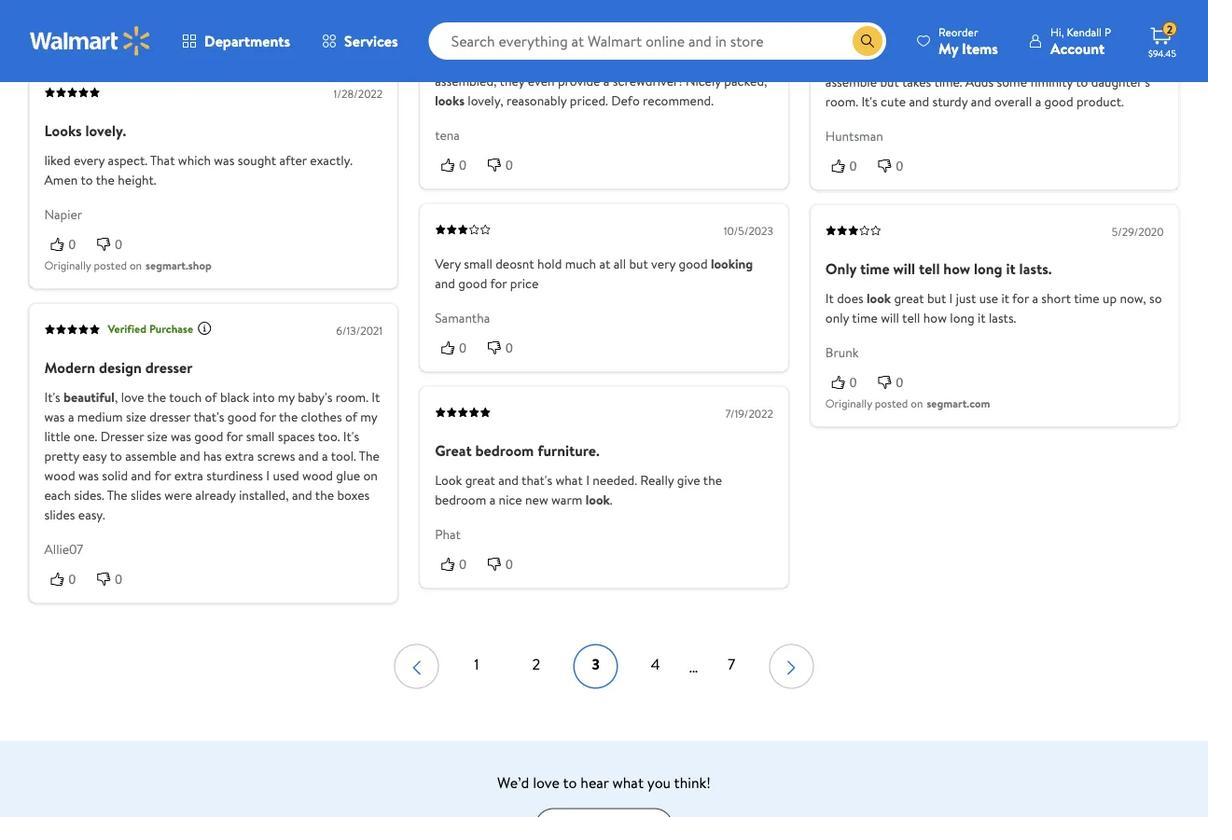 Task type: locate. For each thing, give the bounding box(es) containing it.
look
[[435, 471, 462, 489]]

and left smart. in the left of the page
[[479, 21, 503, 42]]

long down just
[[950, 309, 975, 327]]

dresser down touch
[[149, 408, 191, 426]]

0 vertical spatial little
[[866, 22, 896, 43]]

0 vertical spatial great
[[825, 22, 862, 43]]

1 link
[[454, 644, 499, 689]]

room. up huntsman
[[825, 93, 858, 111]]

design
[[99, 357, 142, 377]]

had
[[456, 52, 476, 71]]

0 horizontal spatial small
[[246, 427, 275, 446]]

1 horizontal spatial assemble
[[825, 73, 877, 91]]

looks up takes
[[893, 53, 923, 72]]

it's inside pretty nice as for the price.  easy to assemble but takes time.  adds some fiminity to daughter's room.  it's cute and sturdy and overall a good product.
[[861, 93, 878, 111]]

bedroom
[[475, 440, 534, 460], [435, 491, 486, 509]]

look right does on the right top of the page
[[867, 289, 891, 307]]

services button
[[306, 19, 414, 63]]

a down chest
[[603, 72, 610, 90]]

1 horizontal spatial but
[[880, 73, 899, 91]]

product.
[[1077, 93, 1124, 111]]

1 wood from the left
[[44, 467, 75, 485]]

for right as
[[1005, 53, 1022, 72]]

the inside liked every aspect. that which was sought after exactly. amen to the height.
[[96, 171, 115, 189]]

great up "the dresser looks"
[[825, 22, 862, 43]]

1 vertical spatial nice
[[499, 491, 522, 509]]

but right "all"
[[629, 255, 648, 273]]

0 horizontal spatial of
[[205, 388, 217, 406]]

0 horizontal spatial size
[[126, 408, 146, 426]]

small inside , love the touch of black into my baby's room. it was a medium size dresser that's good for the clothes of my little one. dresser size was good for small spaces too. it's pretty easy to assemble and has extra screws and a tool. the wood was solid and for extra sturdiness i used wood glue on each sides. the slides were already installed, and the boxes slides easy.
[[246, 427, 275, 446]]

good down "fiminity" at right top
[[1044, 93, 1073, 111]]

2 vertical spatial the
[[107, 486, 128, 504]]

0 vertical spatial what
[[556, 471, 583, 489]]

main content containing lovely and smart.
[[29, 0, 1179, 689]]

0 vertical spatial it
[[1006, 258, 1016, 279]]

assemble
[[825, 73, 877, 91], [125, 447, 177, 465]]

it left does on the right top of the page
[[825, 289, 834, 307]]

1
[[474, 654, 479, 674]]

0 vertical spatial size
[[126, 408, 146, 426]]

the up "fiminity" at right top
[[1025, 53, 1044, 72]]

the right had
[[479, 52, 498, 71]]

1 vertical spatial originally
[[44, 257, 91, 273]]

1 vertical spatial looks
[[435, 92, 464, 110]]

the inside look great and that's what i needed. really give the bedroom a nice new warm
[[703, 471, 722, 489]]

1 horizontal spatial my
[[360, 408, 377, 426]]

1 horizontal spatial love
[[533, 772, 560, 792]]

tell up "great but i just use it for a short time up now, so only time will tell how long it lasts."
[[919, 258, 940, 279]]

1 vertical spatial love
[[533, 772, 560, 792]]

to inside liked every aspect. that which was sought after exactly. amen to the height.
[[81, 171, 93, 189]]

my right into
[[278, 388, 295, 406]]

good inside pretty nice as for the price.  easy to assemble but takes time.  adds some fiminity to daughter's room.  it's cute and sturdy and overall a good product.
[[1044, 93, 1073, 111]]

6/13/2021
[[336, 322, 383, 338]]

nice
[[964, 53, 988, 72], [499, 491, 522, 509]]

0 vertical spatial love
[[121, 388, 144, 406]]

1 horizontal spatial 4
[[651, 654, 660, 674]]

lasts. down use
[[989, 309, 1016, 327]]

0 horizontal spatial what
[[556, 471, 583, 489]]

use
[[979, 289, 998, 307]]

1 vertical spatial the
[[359, 447, 379, 465]]

and down very
[[435, 274, 455, 293]]

size up dresser
[[126, 408, 146, 426]]

assemble inside pretty nice as for the price.  easy to assemble but takes time.  adds some fiminity to daughter's room.  it's cute and sturdy and overall a good product.
[[825, 73, 877, 91]]

easily
[[714, 52, 745, 71]]

a inside pretty nice as for the price.  easy to assemble but takes time.  adds some fiminity to daughter's room.  it's cute and sturdy and overall a good product.
[[1035, 93, 1041, 111]]

0 horizontal spatial but
[[629, 255, 648, 273]]

0 horizontal spatial lasts.
[[989, 309, 1016, 327]]

great inside look great and that's what i needed. really give the bedroom a nice new warm
[[465, 471, 495, 489]]

0 horizontal spatial extra
[[174, 467, 203, 485]]

tell
[[919, 258, 940, 279], [902, 309, 920, 327]]

4 up the even
[[535, 52, 543, 71]]

1 vertical spatial it
[[1001, 289, 1009, 307]]

how inside "great but i just use it for a short time up now, so only time will tell how long it lasts."
[[923, 309, 947, 327]]

samantha
[[435, 308, 490, 327]]

4 inside "link"
[[651, 654, 660, 674]]

1 vertical spatial look
[[586, 491, 610, 509]]

time left up
[[1074, 289, 1100, 307]]

1 horizontal spatial little
[[866, 22, 896, 43]]

for down 'black'
[[226, 427, 243, 446]]

0 vertical spatial slides
[[131, 486, 161, 504]]

1 vertical spatial 4
[[651, 654, 660, 674]]

bedroom inside look great and that's what i needed. really give the bedroom a nice new warm
[[435, 491, 486, 509]]

for inside very small deosnt hold much at all but very good looking and good for price
[[490, 274, 507, 293]]

huntsman
[[825, 127, 883, 145]]

1 vertical spatial lasts.
[[989, 309, 1016, 327]]

what left the you
[[612, 772, 644, 792]]

originally posted on zhupeicheng.com
[[44, 20, 231, 36]]

lasts.
[[1019, 258, 1052, 279], [989, 309, 1016, 327]]

for inside pretty nice as for the price.  easy to assemble but takes time.  adds some fiminity to daughter's room.  it's cute and sturdy and overall a good product.
[[1005, 53, 1022, 72]]

and inside look great and that's what i needed. really give the bedroom a nice new warm
[[498, 471, 519, 489]]

assemble down dresser
[[125, 447, 177, 465]]

was down it's beautiful on the top
[[44, 408, 65, 426]]

great for great little dresser
[[825, 22, 862, 43]]

0 horizontal spatial great
[[435, 440, 472, 460]]

i left just
[[949, 289, 953, 307]]

wood up each
[[44, 467, 75, 485]]

how up just
[[943, 258, 970, 279]]

tell inside "great but i just use it for a short time up now, so only time will tell how long it lasts."
[[902, 309, 920, 327]]

that's down touch
[[193, 408, 224, 426]]

great up look
[[435, 440, 472, 460]]

for down deosnt
[[490, 274, 507, 293]]

1 vertical spatial long
[[950, 309, 975, 327]]

originally for looks
[[44, 257, 91, 273]]

0 vertical spatial 4
[[535, 52, 543, 71]]

0 horizontal spatial my
[[278, 388, 295, 406]]

2 vertical spatial but
[[927, 289, 946, 307]]

0 vertical spatial extra
[[225, 447, 254, 465]]

2 vertical spatial originally
[[825, 395, 872, 411]]

size
[[126, 408, 146, 426], [147, 427, 168, 446]]

white
[[501, 52, 532, 71]]

looks inside we had the white 4 drawer chest and it's spot on! easily assembled, they even provide a screwdriver! nicely packed, looks lovely, reasonably priced. defo recommend.
[[435, 92, 464, 110]]

a inside "great but i just use it for a short time up now, so only time will tell how long it lasts."
[[1032, 289, 1038, 307]]

1 horizontal spatial it's
[[343, 427, 359, 446]]

1 vertical spatial assemble
[[125, 447, 177, 465]]

love right , at left
[[121, 388, 144, 406]]

on right glue
[[363, 467, 378, 485]]

dresser down the search icon
[[849, 53, 890, 72]]

only
[[825, 258, 856, 279]]

1 horizontal spatial 2
[[1167, 21, 1173, 37]]

verified
[[108, 321, 146, 337]]

warm
[[551, 491, 582, 509]]

assemble inside , love the touch of black into my baby's room. it was a medium size dresser that's good for the clothes of my little one. dresser size was good for small spaces too. it's pretty easy to assemble and has extra screws and a tool. the wood was solid and for extra sturdiness i used wood glue on each sides. the slides were already installed, and the boxes slides easy.
[[125, 447, 177, 465]]

previous page image
[[406, 653, 428, 682]]

very
[[435, 255, 461, 273]]

of left 'black'
[[205, 388, 217, 406]]

allie07
[[44, 540, 83, 558]]

to down every
[[81, 171, 93, 189]]

even
[[528, 72, 555, 90]]

room. up clothes
[[336, 388, 368, 406]]

0 vertical spatial room.
[[825, 93, 858, 111]]

how
[[943, 258, 970, 279], [923, 309, 947, 327]]

little
[[866, 22, 896, 43], [44, 427, 70, 446]]

1 horizontal spatial size
[[147, 427, 168, 446]]

the down "solid"
[[107, 486, 128, 504]]

it up "great but i just use it for a short time up now, so only time will tell how long it lasts."
[[1006, 258, 1016, 279]]

great
[[894, 289, 924, 307], [465, 471, 495, 489]]

0 vertical spatial looks
[[893, 53, 923, 72]]

posted for only time will tell how long it lasts.
[[875, 395, 908, 411]]

very
[[651, 255, 676, 273]]

0 vertical spatial assemble
[[825, 73, 877, 91]]

4
[[535, 52, 543, 71], [651, 654, 660, 674]]

0 vertical spatial small
[[464, 255, 492, 273]]

i up look . at the bottom of the page
[[586, 471, 589, 489]]

but up cute
[[880, 73, 899, 91]]

2 horizontal spatial but
[[927, 289, 946, 307]]

has
[[203, 447, 222, 465]]

1 vertical spatial 2
[[532, 654, 540, 674]]

slides down each
[[44, 506, 75, 524]]

sought
[[238, 151, 276, 170]]

small up screws
[[246, 427, 275, 446]]

were
[[165, 486, 192, 504]]

but inside "great but i just use it for a short time up now, so only time will tell how long it lasts."
[[927, 289, 946, 307]]

installed,
[[239, 486, 289, 504]]

slides
[[131, 486, 161, 504], [44, 506, 75, 524]]

liked
[[44, 151, 70, 170]]

just
[[956, 289, 976, 307]]

what inside look great and that's what i needed. really give the bedroom a nice new warm
[[556, 471, 583, 489]]

1 vertical spatial little
[[44, 427, 70, 446]]

on for segmart.shop
[[130, 257, 142, 273]]

aspect.
[[108, 151, 147, 170]]

0 button
[[435, 155, 481, 174], [481, 155, 528, 174], [825, 156, 872, 175], [872, 156, 918, 175], [44, 234, 91, 253], [91, 234, 137, 253], [435, 338, 481, 357], [481, 338, 528, 357], [825, 372, 872, 391], [872, 372, 918, 391], [435, 554, 481, 573], [481, 554, 528, 573], [44, 569, 91, 588], [91, 569, 137, 588]]

to up "solid"
[[110, 447, 122, 465]]

0 horizontal spatial it's
[[44, 388, 60, 406]]

reorder my items
[[939, 24, 998, 58]]

a left tool.
[[322, 447, 328, 465]]

little up "the dresser looks"
[[866, 22, 896, 43]]

0 vertical spatial originally
[[44, 20, 91, 36]]

the right tool.
[[359, 447, 379, 465]]

small right very
[[464, 255, 492, 273]]

was
[[214, 151, 235, 170], [44, 408, 65, 426], [171, 427, 191, 446], [78, 467, 99, 485]]

posted left zhupeicheng.com
[[94, 20, 127, 36]]

drawer
[[546, 52, 585, 71]]

and inside we had the white 4 drawer chest and it's spot on! easily assembled, they even provide a screwdriver! nicely packed, looks lovely, reasonably priced. defo recommend.
[[622, 52, 643, 71]]

assembled,
[[435, 72, 497, 90]]

price
[[510, 274, 539, 293]]

what for hear
[[612, 772, 644, 792]]

modern
[[44, 357, 95, 377]]

1 vertical spatial it's
[[44, 388, 60, 406]]

my
[[939, 38, 958, 58]]

posted for looks lovely.
[[94, 257, 127, 273]]

amen
[[44, 171, 78, 189]]

0 horizontal spatial assemble
[[125, 447, 177, 465]]

what up warm
[[556, 471, 583, 489]]

reasonably
[[507, 92, 567, 110]]

some
[[997, 73, 1027, 91]]

dresser up takes
[[900, 22, 947, 43]]

pretty up time.
[[926, 53, 961, 72]]

0 horizontal spatial room.
[[336, 388, 368, 406]]

great little dresser
[[825, 22, 947, 43]]

2 vertical spatial it's
[[343, 427, 359, 446]]

1 horizontal spatial that's
[[522, 471, 552, 489]]

1 vertical spatial room.
[[336, 388, 368, 406]]

it down use
[[978, 309, 986, 327]]

look down needed.
[[586, 491, 610, 509]]

it right baby's
[[372, 388, 380, 406]]

but inside pretty nice as for the price.  easy to assemble but takes time.  adds some fiminity to daughter's room.  it's cute and sturdy and overall a good product.
[[880, 73, 899, 91]]

was right which
[[214, 151, 235, 170]]

Walmart Site-Wide search field
[[429, 22, 886, 60]]

medium
[[77, 408, 123, 426]]

pretty down the one.
[[44, 447, 79, 465]]

tena
[[435, 126, 460, 144]]

and down great bedroom furniture.
[[498, 471, 519, 489]]

1 horizontal spatial pretty
[[926, 53, 961, 72]]

4 left the ...
[[651, 654, 660, 674]]

to up the daughter's
[[1109, 53, 1121, 72]]

love for the
[[121, 388, 144, 406]]

lasts. inside "great but i just use it for a short time up now, so only time will tell how long it lasts."
[[989, 309, 1016, 327]]

originally for only
[[825, 395, 872, 411]]

think!
[[674, 772, 711, 792]]

time right only
[[860, 258, 890, 279]]

1 vertical spatial it
[[372, 388, 380, 406]]

a left short
[[1032, 289, 1038, 307]]

a down "fiminity" at right top
[[1035, 93, 1041, 111]]

1 horizontal spatial great
[[825, 22, 862, 43]]

1 horizontal spatial look
[[867, 289, 891, 307]]

0 vertical spatial long
[[974, 258, 1002, 279]]

3
[[592, 654, 600, 674]]

easy
[[1081, 53, 1106, 72]]

0 horizontal spatial little
[[44, 427, 70, 446]]

easy.
[[78, 506, 105, 524]]

0 vertical spatial the
[[825, 53, 846, 72]]

tell down only time will tell how long it lasts. at the right of the page
[[902, 309, 920, 327]]

the up 'spaces'
[[279, 408, 298, 426]]

i inside "great but i just use it for a short time up now, so only time will tell how long it lasts."
[[949, 289, 953, 307]]

long up use
[[974, 258, 1002, 279]]

search icon image
[[860, 34, 875, 49]]

i inside look great and that's what i needed. really give the bedroom a nice new warm
[[586, 471, 589, 489]]

was inside liked every aspect. that which was sought after exactly. amen to the height.
[[214, 151, 235, 170]]

pretty inside pretty nice as for the price.  easy to assemble but takes time.  adds some fiminity to daughter's room.  it's cute and sturdy and overall a good product.
[[926, 53, 961, 72]]

1 vertical spatial great
[[435, 440, 472, 460]]

0 vertical spatial great
[[894, 289, 924, 307]]

1 vertical spatial will
[[881, 309, 899, 327]]

it
[[825, 289, 834, 307], [372, 388, 380, 406]]

into
[[252, 388, 275, 406]]

, love the touch of black into my baby's room. it was a medium size dresser that's good for the clothes of my little one. dresser size was good for small spaces too. it's pretty easy to assemble and has extra screws and a tool. the wood was solid and for extra sturdiness i used wood glue on each sides. the slides were already installed, and the boxes slides easy.
[[44, 388, 380, 524]]

that's up the 'new'
[[522, 471, 552, 489]]

the right give
[[703, 471, 722, 489]]

love right we'd
[[533, 772, 560, 792]]

liked every aspect. that which was sought after exactly. amen to the height.
[[44, 151, 353, 189]]

0 horizontal spatial nice
[[499, 491, 522, 509]]

a left the 'new'
[[489, 491, 496, 509]]

1 vertical spatial extra
[[174, 467, 203, 485]]

on for segmart.com
[[911, 395, 923, 411]]

1 vertical spatial of
[[345, 408, 357, 426]]

1 vertical spatial my
[[360, 408, 377, 426]]

on for zhupeicheng.com
[[130, 20, 142, 36]]

and
[[479, 21, 503, 42], [622, 52, 643, 71], [909, 93, 929, 111], [971, 93, 991, 111], [435, 274, 455, 293], [180, 447, 200, 465], [298, 447, 319, 465], [131, 467, 151, 485], [498, 471, 519, 489], [292, 486, 312, 504]]

main content
[[29, 0, 1179, 689]]

1 vertical spatial how
[[923, 309, 947, 327]]

for inside "great but i just use it for a short time up now, so only time will tell how long it lasts."
[[1012, 289, 1029, 307]]

1 vertical spatial small
[[246, 427, 275, 446]]

1 horizontal spatial extra
[[225, 447, 254, 465]]

0 horizontal spatial i
[[266, 467, 270, 485]]

1 horizontal spatial wood
[[302, 467, 333, 485]]

will inside "great but i just use it for a short time up now, so only time will tell how long it lasts."
[[881, 309, 899, 327]]

4 link
[[633, 644, 678, 689]]

0 vertical spatial time
[[860, 258, 890, 279]]

size right dresser
[[147, 427, 168, 446]]

0 horizontal spatial love
[[121, 388, 144, 406]]

0 horizontal spatial that's
[[193, 408, 224, 426]]

2 horizontal spatial it's
[[861, 93, 878, 111]]

what
[[556, 471, 583, 489], [612, 772, 644, 792]]

to down the easy
[[1076, 73, 1088, 91]]

2 vertical spatial it
[[978, 309, 986, 327]]

modern design dresser
[[44, 357, 193, 377]]

1 vertical spatial size
[[147, 427, 168, 446]]

height.
[[118, 171, 156, 189]]

the down great little dresser
[[825, 53, 846, 72]]

posted up verified
[[94, 257, 127, 273]]

screwdriver!
[[613, 72, 682, 90]]

love inside , love the touch of black into my baby's room. it was a medium size dresser that's good for the clothes of my little one. dresser size was good for small spaces too. it's pretty easy to assemble and has extra screws and a tool. the wood was solid and for extra sturdiness i used wood glue on each sides. the slides were already installed, and the boxes slides easy.
[[121, 388, 144, 406]]

will down 'it does look'
[[881, 309, 899, 327]]

great down only time will tell how long it lasts. at the right of the page
[[894, 289, 924, 307]]

time down 'it does look'
[[852, 309, 878, 327]]

already
[[195, 486, 236, 504]]

of right clothes
[[345, 408, 357, 426]]

0 vertical spatial it
[[825, 289, 834, 307]]

will right only
[[893, 258, 915, 279]]

to inside , love the touch of black into my baby's room. it was a medium size dresser that's good for the clothes of my little one. dresser size was good for small spaces too. it's pretty easy to assemble and has extra screws and a tool. the wood was solid and for extra sturdiness i used wood glue on each sides. the slides were already installed, and the boxes slides easy.
[[110, 447, 122, 465]]

it's inside , love the touch of black into my baby's room. it was a medium size dresser that's good for the clothes of my little one. dresser size was good for small spaces too. it's pretty easy to assemble and has extra screws and a tool. the wood was solid and for extra sturdiness i used wood glue on each sides. the slides were already installed, and the boxes slides easy.
[[343, 427, 359, 446]]

lasts. up short
[[1019, 258, 1052, 279]]

assemble down "the dresser looks"
[[825, 73, 877, 91]]

0 horizontal spatial great
[[465, 471, 495, 489]]

posted
[[94, 20, 127, 36], [94, 257, 127, 273], [875, 395, 908, 411]]

overall
[[994, 93, 1032, 111]]

on left segmart.com
[[911, 395, 923, 411]]

1 vertical spatial slides
[[44, 506, 75, 524]]

1 horizontal spatial small
[[464, 255, 492, 273]]

really
[[640, 471, 674, 489]]

0 horizontal spatial looks
[[435, 92, 464, 110]]

1 vertical spatial what
[[612, 772, 644, 792]]

price.
[[1047, 53, 1078, 72]]

0 vertical spatial my
[[278, 388, 295, 406]]

0 horizontal spatial 2
[[532, 654, 540, 674]]

it right use
[[1001, 289, 1009, 307]]

looks down assembled,
[[435, 92, 464, 110]]

2 up $94.45
[[1167, 21, 1173, 37]]

0 vertical spatial nice
[[964, 53, 988, 72]]

wood left glue
[[302, 467, 333, 485]]

2 vertical spatial posted
[[875, 395, 908, 411]]

brunk
[[825, 343, 859, 361]]

that
[[150, 151, 175, 170]]

0 horizontal spatial look
[[586, 491, 610, 509]]

next page image
[[780, 653, 803, 682]]

0 vertical spatial look
[[867, 289, 891, 307]]

1 horizontal spatial room.
[[825, 93, 858, 111]]

great inside "great but i just use it for a short time up now, so only time will tell how long it lasts."
[[894, 289, 924, 307]]

the down every
[[96, 171, 115, 189]]

up
[[1103, 289, 1117, 307]]



Task type: describe. For each thing, give the bounding box(es) containing it.
a down it's beautiful on the top
[[68, 408, 74, 426]]

at
[[599, 255, 610, 273]]

was up sides.
[[78, 467, 99, 485]]

great for great bedroom furniture.
[[435, 440, 472, 460]]

dresser up touch
[[145, 357, 193, 377]]

and left has on the bottom left of the page
[[180, 447, 200, 465]]

segmart.com
[[927, 395, 990, 411]]

lovely and smart.
[[435, 21, 548, 42]]

looks lovely.
[[44, 120, 126, 141]]

hear
[[581, 772, 609, 792]]

the inside we had the white 4 drawer chest and it's spot on! easily assembled, they even provide a screwdriver! nicely packed, looks lovely, reasonably priced. defo recommend.
[[479, 52, 498, 71]]

looking
[[711, 255, 753, 273]]

it's
[[646, 52, 661, 71]]

cute
[[881, 93, 906, 111]]

which
[[178, 151, 211, 170]]

1 horizontal spatial slides
[[131, 486, 161, 504]]

only
[[825, 309, 849, 327]]

the inside pretty nice as for the price.  easy to assemble but takes time.  adds some fiminity to daughter's room.  it's cute and sturdy and overall a good product.
[[1025, 53, 1044, 72]]

love for to
[[533, 772, 560, 792]]

good up has on the bottom left of the page
[[194, 427, 223, 446]]

one.
[[73, 427, 97, 446]]

short
[[1041, 289, 1071, 307]]

on!
[[692, 52, 711, 71]]

that's inside look great and that's what i needed. really give the bedroom a nice new warm
[[522, 471, 552, 489]]

for up were
[[154, 467, 171, 485]]

does
[[837, 289, 864, 307]]

adds
[[966, 73, 994, 91]]

good down very
[[458, 274, 487, 293]]

was down touch
[[171, 427, 191, 446]]

room. inside pretty nice as for the price.  easy to assemble but takes time.  adds some fiminity to daughter's room.  it's cute and sturdy and overall a good product.
[[825, 93, 858, 111]]

after
[[279, 151, 307, 170]]

nice inside look great and that's what i needed. really give the bedroom a nice new warm
[[499, 491, 522, 509]]

7
[[728, 654, 735, 674]]

originally posted on segmart.shop
[[44, 257, 212, 273]]

screws
[[257, 447, 295, 465]]

to left hear
[[563, 772, 577, 792]]

chest
[[589, 52, 619, 71]]

7/19/2022
[[725, 405, 773, 421]]

we
[[435, 52, 453, 71]]

that's inside , love the touch of black into my baby's room. it was a medium size dresser that's good for the clothes of my little one. dresser size was good for small spaces too. it's pretty easy to assemble and has extra screws and a tool. the wood was solid and for extra sturdiness i used wood glue on each sides. the slides were already installed, and the boxes slides easy.
[[193, 408, 224, 426]]

p
[[1104, 24, 1111, 40]]

0 vertical spatial posted
[[94, 20, 127, 36]]

i inside , love the touch of black into my baby's room. it was a medium size dresser that's good for the clothes of my little one. dresser size was good for small spaces too. it's pretty easy to assemble and has extra screws and a tool. the wood was solid and for extra sturdiness i used wood glue on each sides. the slides were already installed, and the boxes slides easy.
[[266, 467, 270, 485]]

now,
[[1120, 289, 1146, 307]]

sides.
[[74, 486, 104, 504]]

black
[[220, 388, 249, 406]]

dresser
[[100, 427, 144, 446]]

4 inside we had the white 4 drawer chest and it's spot on! easily assembled, they even provide a screwdriver! nicely packed, looks lovely, reasonably priced. defo recommend.
[[535, 52, 543, 71]]

the left touch
[[147, 388, 166, 406]]

boxes
[[337, 486, 370, 504]]

2 wood from the left
[[302, 467, 333, 485]]

fiminity
[[1030, 73, 1073, 91]]

but inside very small deosnt hold much at all but very good looking and good for price
[[629, 255, 648, 273]]

account
[[1050, 38, 1105, 58]]

much
[[565, 255, 596, 273]]

easy
[[82, 447, 107, 465]]

and right "solid"
[[131, 467, 151, 485]]

dresser inside , love the touch of black into my baby's room. it was a medium size dresser that's good for the clothes of my little one. dresser size was good for small spaces too. it's pretty easy to assemble and has extra screws and a tool. the wood was solid and for extra sturdiness i used wood glue on each sides. the slides were already installed, and the boxes slides easy.
[[149, 408, 191, 426]]

0 vertical spatial how
[[943, 258, 970, 279]]

2 vertical spatial time
[[852, 309, 878, 327]]

you
[[647, 772, 671, 792]]

it inside , love the touch of black into my baby's room. it was a medium size dresser that's good for the clothes of my little one. dresser size was good for small spaces too. it's pretty easy to assemble and has extra screws and a tool. the wood was solid and for extra sturdiness i used wood glue on each sides. the slides were already installed, and the boxes slides easy.
[[372, 388, 380, 406]]

2 horizontal spatial the
[[825, 53, 846, 72]]

takes
[[902, 73, 931, 91]]

recommend.
[[643, 92, 714, 110]]

0 vertical spatial bedroom
[[475, 440, 534, 460]]

nicely
[[686, 72, 721, 90]]

great bedroom furniture.
[[435, 440, 600, 460]]

packed,
[[724, 72, 767, 90]]

the left 'boxes'
[[315, 486, 334, 504]]

baby's
[[298, 388, 332, 406]]

1 vertical spatial time
[[1074, 289, 1100, 307]]

for down into
[[259, 408, 276, 426]]

and down used
[[292, 486, 312, 504]]

it's beautiful
[[44, 388, 115, 406]]

it does look
[[825, 289, 891, 307]]

lovely
[[435, 21, 476, 42]]

1 horizontal spatial the
[[359, 447, 379, 465]]

good down 'black'
[[227, 408, 256, 426]]

deosnt
[[496, 255, 534, 273]]

room. inside , love the touch of black into my baby's room. it was a medium size dresser that's good for the clothes of my little one. dresser size was good for small spaces too. it's pretty easy to assemble and has extra screws and a tool. the wood was solid and for extra sturdiness i used wood glue on each sides. the slides were already installed, and the boxes slides easy.
[[336, 388, 368, 406]]

5/29/2020
[[1112, 224, 1164, 239]]

.
[[610, 491, 613, 509]]

2 link
[[514, 644, 559, 689]]

nice inside pretty nice as for the price.  easy to assemble but takes time.  adds some fiminity to daughter's room.  it's cute and sturdy and overall a good product.
[[964, 53, 988, 72]]

solid
[[102, 467, 128, 485]]

only time will tell how long it lasts.
[[825, 258, 1052, 279]]

...
[[689, 656, 698, 677]]

exactly.
[[310, 151, 353, 170]]

items
[[962, 38, 998, 58]]

tool.
[[331, 447, 356, 465]]

smart.
[[507, 21, 548, 42]]

and down 'spaces'
[[298, 447, 319, 465]]

daughter's
[[1091, 73, 1150, 91]]

0 vertical spatial tell
[[919, 258, 940, 279]]

very small deosnt hold much at all but very good looking and good for price
[[435, 255, 753, 293]]

what for that's
[[556, 471, 583, 489]]

departments button
[[166, 19, 306, 63]]

beautiful
[[64, 388, 115, 406]]

a inside we had the white 4 drawer chest and it's spot on! easily assembled, they even provide a screwdriver! nicely packed, looks lovely, reasonably priced. defo recommend.
[[603, 72, 610, 90]]

0 vertical spatial lasts.
[[1019, 258, 1052, 279]]

purchase
[[149, 321, 193, 337]]

little inside , love the touch of black into my baby's room. it was a medium size dresser that's good for the clothes of my little one. dresser size was good for small spaces too. it's pretty easy to assemble and has extra screws and a tool. the wood was solid and for extra sturdiness i used wood glue on each sides. the slides were already installed, and the boxes slides easy.
[[44, 427, 70, 446]]

all
[[614, 255, 626, 273]]

long inside "great but i just use it for a short time up now, so only time will tell how long it lasts."
[[950, 309, 975, 327]]

0 horizontal spatial slides
[[44, 506, 75, 524]]

$94.45
[[1148, 47, 1176, 59]]

clothes
[[301, 408, 342, 426]]

sturdy
[[932, 93, 968, 111]]

hold
[[537, 255, 562, 273]]

0 vertical spatial of
[[205, 388, 217, 406]]

needed.
[[593, 471, 637, 489]]

lovely,
[[468, 92, 503, 110]]

0 vertical spatial will
[[893, 258, 915, 279]]

great but i just use it for a short time up now, so only time will tell how long it lasts.
[[825, 289, 1162, 327]]

walmart image
[[30, 26, 151, 56]]

zhupeicheng.com
[[146, 20, 231, 36]]

small inside very small deosnt hold much at all but very good looking and good for price
[[464, 255, 492, 273]]

verified purchase information image
[[197, 321, 212, 336]]

used
[[273, 467, 299, 485]]

so
[[1149, 289, 1162, 307]]

provide
[[558, 72, 600, 90]]

reorder
[[939, 24, 978, 40]]

as
[[991, 53, 1002, 72]]

verified purchase
[[108, 321, 193, 337]]

and down takes
[[909, 93, 929, 111]]

on inside , love the touch of black into my baby's room. it was a medium size dresser that's good for the clothes of my little one. dresser size was good for small spaces too. it's pretty easy to assemble and has extra screws and a tool. the wood was solid and for extra sturdiness i used wood glue on each sides. the slides were already installed, and the boxes slides easy.
[[363, 467, 378, 485]]

too.
[[318, 427, 340, 446]]

pretty inside , love the touch of black into my baby's room. it was a medium size dresser that's good for the clothes of my little one. dresser size was good for small spaces too. it's pretty easy to assemble and has extra screws and a tool. the wood was solid and for extra sturdiness i used wood glue on each sides. the slides were already installed, and the boxes slides easy.
[[44, 447, 79, 465]]

Search search field
[[429, 22, 886, 60]]

time.
[[934, 73, 962, 91]]

good right very
[[679, 255, 708, 273]]

and inside very small deosnt hold much at all but very good looking and good for price
[[435, 274, 455, 293]]

a inside look great and that's what i needed. really give the bedroom a nice new warm
[[489, 491, 496, 509]]

we'd
[[497, 772, 529, 792]]

hi, kendall p account
[[1050, 24, 1111, 58]]

and down adds
[[971, 93, 991, 111]]



Task type: vqa. For each thing, say whether or not it's contained in the screenshot.
design
yes



